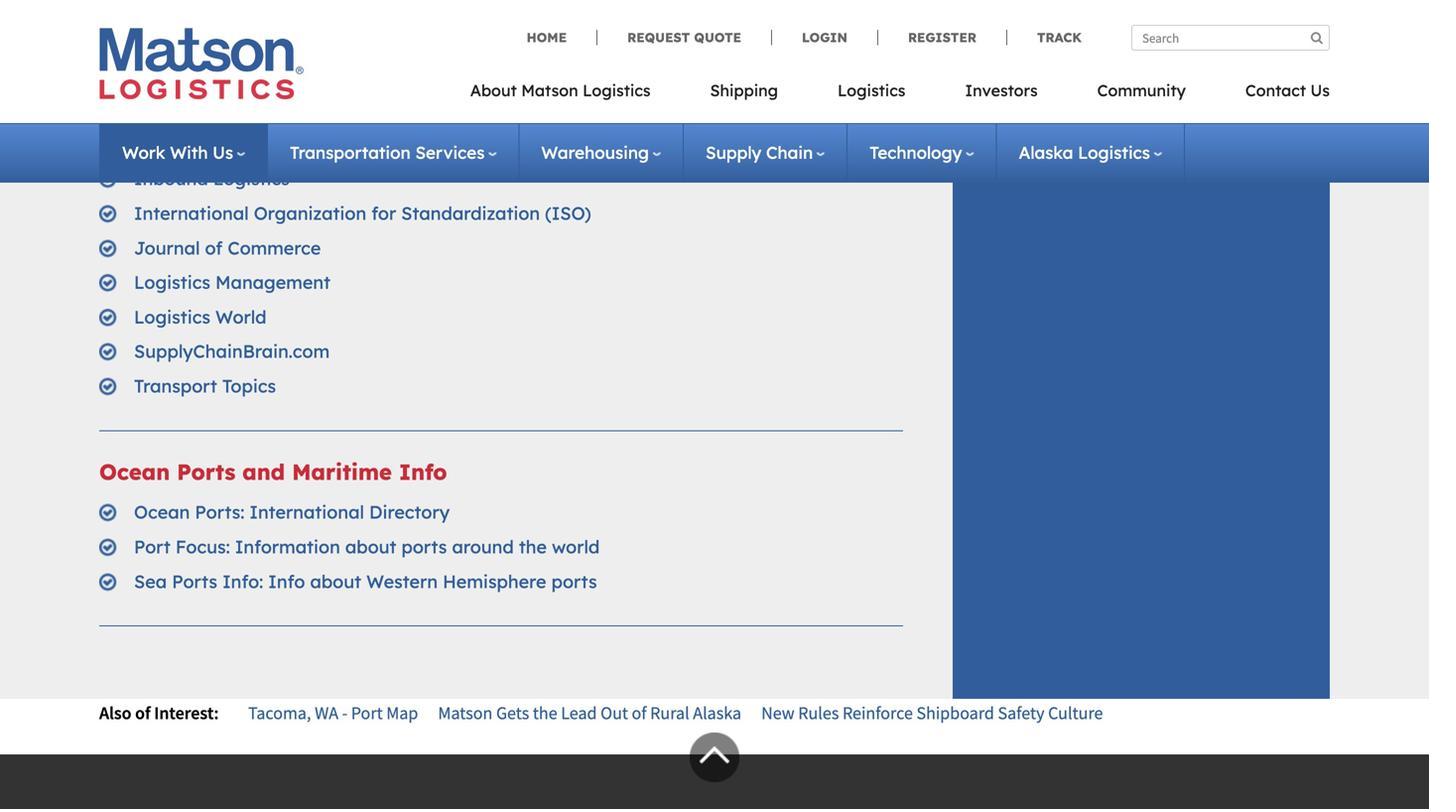 Task type: locate. For each thing, give the bounding box(es) containing it.
journal of commerce link
[[134, 237, 321, 259]]

contact us link
[[1216, 74, 1331, 115]]

shipboard
[[917, 702, 995, 724]]

journal
[[134, 237, 200, 259]]

0 vertical spatial ports
[[177, 458, 236, 485]]

international organization for standardization (iso)
[[134, 202, 592, 224]]

track
[[1038, 29, 1082, 46]]

food
[[134, 133, 178, 155]]

1 horizontal spatial alaska
[[1019, 142, 1074, 163]]

the right 'gets'
[[533, 702, 558, 724]]

-
[[342, 702, 348, 724]]

port right -
[[351, 702, 383, 724]]

and
[[243, 458, 285, 485]]

information
[[235, 536, 340, 558]]

footer
[[0, 733, 1430, 809]]

supply chain link
[[706, 142, 825, 163]]

1 vertical spatial international
[[250, 501, 364, 523]]

ports up ports:
[[177, 458, 236, 485]]

0 vertical spatial international
[[134, 202, 249, 224]]

logistics up warehousing link
[[583, 80, 651, 100]]

publications
[[384, 55, 521, 83]]

alaska logistics link
[[1019, 142, 1163, 163]]

supplychainbrain.com
[[134, 340, 330, 363]]

of right also
[[135, 702, 151, 724]]

world down "logistics management" link
[[215, 306, 267, 328]]

world right cargo
[[222, 98, 273, 121]]

of
[[205, 237, 223, 259], [135, 702, 151, 724], [632, 702, 647, 724]]

1 vertical spatial the
[[533, 702, 558, 724]]

0 horizontal spatial matson
[[438, 702, 493, 724]]

of up logistics management
[[205, 237, 223, 259]]

ports for and
[[177, 458, 236, 485]]

logistics world link
[[134, 306, 267, 328]]

1 vertical spatial ports
[[172, 570, 218, 593]]

about
[[345, 536, 397, 558], [310, 570, 362, 593]]

info
[[399, 458, 447, 485], [268, 570, 305, 593]]

backtop image
[[690, 733, 740, 782]]

ocean for ocean ports: international directory
[[134, 501, 190, 523]]

work with us
[[122, 142, 233, 163]]

food logistics
[[134, 133, 259, 155]]

reinforce
[[843, 702, 913, 724]]

1 vertical spatial matson
[[438, 702, 493, 724]]

0 horizontal spatial ports
[[402, 536, 447, 558]]

logistics management link
[[134, 271, 331, 294]]

1 horizontal spatial ports
[[552, 570, 597, 593]]

0 vertical spatial matson
[[522, 80, 579, 100]]

ports down world
[[552, 570, 597, 593]]

ports down directory
[[402, 536, 447, 558]]

0 horizontal spatial port
[[134, 536, 171, 558]]

of right out
[[632, 702, 647, 724]]

transportation,
[[99, 55, 272, 83]]

track link
[[1007, 29, 1082, 46]]

ports down focus:
[[172, 570, 218, 593]]

about up sea ports info: info about western hemisphere ports link
[[345, 536, 397, 558]]

services
[[416, 142, 485, 163]]

info:
[[223, 570, 263, 593]]

matson logistics image
[[99, 28, 304, 99]]

1 vertical spatial alaska
[[693, 702, 742, 724]]

ports:
[[195, 501, 245, 523]]

tacoma, wa - port map
[[248, 702, 418, 724]]

None search field
[[1132, 25, 1331, 51]]

world
[[552, 536, 600, 558]]

about down port focus: information about ports around the world "link"
[[310, 570, 362, 593]]

request quote link
[[597, 29, 772, 46]]

cargo
[[164, 98, 217, 121]]

maritime
[[292, 458, 392, 485]]

community
[[1098, 80, 1187, 100]]

international organization for standardization (iso) link
[[134, 202, 592, 224]]

logistics down community link
[[1079, 142, 1151, 163]]

1 horizontal spatial info
[[399, 458, 447, 485]]

investors link
[[936, 74, 1068, 115]]

ocean ports: international directory
[[134, 501, 450, 523]]

international down inbound
[[134, 202, 249, 224]]

logistics down login
[[838, 80, 906, 100]]

rural
[[651, 702, 690, 724]]

air cargo world
[[134, 98, 273, 121]]

shipping link
[[681, 74, 808, 115]]

international up information
[[250, 501, 364, 523]]

1 horizontal spatial of
[[205, 237, 223, 259]]

0 horizontal spatial info
[[268, 570, 305, 593]]

ocean up focus:
[[134, 501, 190, 523]]

matson down home
[[522, 80, 579, 100]]

0 vertical spatial world
[[222, 98, 273, 121]]

&
[[528, 55, 545, 83]]

login
[[802, 29, 848, 46]]

inbound logistics link
[[134, 168, 290, 190]]

0 horizontal spatial us
[[213, 142, 233, 163]]

1 vertical spatial info
[[268, 570, 305, 593]]

0 vertical spatial alaska
[[1019, 142, 1074, 163]]

transportation services
[[290, 142, 485, 163]]

of for commerce
[[205, 237, 223, 259]]

the
[[519, 536, 547, 558], [533, 702, 558, 724]]

1 vertical spatial us
[[213, 142, 233, 163]]

search image
[[1312, 31, 1324, 44]]

1 horizontal spatial us
[[1311, 80, 1331, 100]]

1 vertical spatial port
[[351, 702, 383, 724]]

safety
[[998, 702, 1045, 724]]

0 vertical spatial ocean
[[99, 458, 170, 485]]

air
[[134, 98, 159, 121]]

hemisphere
[[443, 570, 547, 593]]

0 vertical spatial us
[[1311, 80, 1331, 100]]

logistics up transportation at the top left
[[279, 55, 377, 83]]

0 horizontal spatial of
[[135, 702, 151, 724]]

port up 'sea'
[[134, 536, 171, 558]]

port
[[134, 536, 171, 558], [351, 702, 383, 724]]

commerce
[[228, 237, 321, 259]]

ports
[[177, 458, 236, 485], [172, 570, 218, 593]]

matson left 'gets'
[[438, 702, 493, 724]]

us up inbound logistics link
[[213, 142, 233, 163]]

shipping
[[711, 80, 779, 100]]

international
[[134, 202, 249, 224], [250, 501, 364, 523]]

alaska
[[1019, 142, 1074, 163], [693, 702, 742, 724]]

0 horizontal spatial alaska
[[693, 702, 742, 724]]

ocean ports and maritime info
[[99, 458, 447, 485]]

section
[[928, 0, 1355, 699]]

technology
[[870, 142, 963, 163]]

alaska up backtop image
[[693, 702, 742, 724]]

interest:
[[154, 702, 219, 724]]

0 horizontal spatial international
[[134, 202, 249, 224]]

info down information
[[268, 570, 305, 593]]

the left world
[[519, 536, 547, 558]]

1 horizontal spatial matson
[[522, 80, 579, 100]]

rules
[[799, 702, 839, 724]]

logistics world
[[134, 306, 267, 328]]

wa
[[315, 702, 339, 724]]

0 vertical spatial the
[[519, 536, 547, 558]]

1 vertical spatial ocean
[[134, 501, 190, 523]]

logistics
[[279, 55, 377, 83], [583, 80, 651, 100], [838, 80, 906, 100], [183, 133, 259, 155], [1079, 142, 1151, 163], [213, 168, 290, 190], [134, 271, 210, 294], [134, 306, 210, 328]]

ocean down the transport
[[99, 458, 170, 485]]

western
[[367, 570, 438, 593]]

alaska down investors link
[[1019, 142, 1074, 163]]

0 vertical spatial ports
[[402, 536, 447, 558]]

info up directory
[[399, 458, 447, 485]]

logistics up "supplychainbrain.com" at left top
[[134, 306, 210, 328]]

us right contact
[[1311, 80, 1331, 100]]



Task type: describe. For each thing, give the bounding box(es) containing it.
logistics management
[[134, 271, 331, 294]]

matson inside top menu navigation
[[522, 80, 579, 100]]

journal of commerce
[[134, 237, 321, 259]]

about matson logistics link
[[470, 74, 681, 115]]

new rules reinforce shipboard safety culture
[[762, 702, 1104, 724]]

ocean ports: international directory link
[[134, 501, 450, 523]]

warehousing link
[[542, 142, 661, 163]]

logistics down journal
[[134, 271, 210, 294]]

sea
[[134, 570, 167, 593]]

1 vertical spatial about
[[310, 570, 362, 593]]

about
[[470, 80, 517, 100]]

food logistics link
[[134, 133, 259, 155]]

transport
[[134, 375, 217, 397]]

organization
[[254, 202, 367, 224]]

work
[[122, 142, 165, 163]]

investors
[[966, 80, 1038, 100]]

0 vertical spatial port
[[134, 536, 171, 558]]

new
[[762, 702, 795, 724]]

transportation, logistics publications & websites
[[99, 55, 650, 83]]

1 horizontal spatial international
[[250, 501, 364, 523]]

port focus: information about ports around the world link
[[134, 536, 600, 558]]

transport topics
[[134, 375, 276, 397]]

matson gets the lead out of rural alaska link
[[438, 702, 742, 724]]

around
[[452, 536, 514, 558]]

Search search field
[[1132, 25, 1331, 51]]

tacoma,
[[248, 702, 311, 724]]

inbound
[[134, 168, 208, 190]]

standardization
[[401, 202, 540, 224]]

chain
[[767, 142, 814, 163]]

supplychainbrain.com link
[[134, 340, 330, 363]]

map
[[387, 702, 418, 724]]

logistics link
[[808, 74, 936, 115]]

sea ports info: info about western hemisphere ports
[[134, 570, 597, 593]]

register
[[909, 29, 977, 46]]

alaska logistics
[[1019, 142, 1151, 163]]

matson gets the lead out of rural alaska
[[438, 702, 742, 724]]

quote
[[695, 29, 742, 46]]

top menu navigation
[[470, 74, 1331, 115]]

also of interest:
[[99, 702, 219, 724]]

websites
[[552, 55, 650, 83]]

us inside top menu navigation
[[1311, 80, 1331, 100]]

0 vertical spatial about
[[345, 536, 397, 558]]

request
[[628, 29, 690, 46]]

inbound logistics
[[134, 168, 290, 190]]

logistics up inbound logistics
[[183, 133, 259, 155]]

0 vertical spatial info
[[399, 458, 447, 485]]

ports for info:
[[172, 570, 218, 593]]

(iso)
[[545, 202, 592, 224]]

1 vertical spatial world
[[215, 306, 267, 328]]

tacoma, wa - port map link
[[248, 702, 418, 724]]

agent service image
[[1008, 0, 1276, 149]]

home link
[[527, 29, 597, 46]]

port focus: information about ports around the world
[[134, 536, 600, 558]]

logistics inside about matson logistics link
[[583, 80, 651, 100]]

supply
[[706, 142, 762, 163]]

logistics inside logistics "link"
[[838, 80, 906, 100]]

warehousing
[[542, 142, 649, 163]]

home
[[527, 29, 567, 46]]

ocean for ocean ports and maritime info
[[99, 458, 170, 485]]

2 horizontal spatial of
[[632, 702, 647, 724]]

transportation services link
[[290, 142, 497, 163]]

logistics down the food logistics on the top of the page
[[213, 168, 290, 190]]

gets
[[496, 702, 530, 724]]

contact
[[1246, 80, 1307, 100]]

of for interest:
[[135, 702, 151, 724]]

focus:
[[176, 536, 230, 558]]

about matson logistics
[[470, 80, 651, 100]]

register link
[[878, 29, 1007, 46]]

also
[[99, 702, 132, 724]]

air cargo world link
[[134, 98, 273, 121]]

lead
[[561, 702, 597, 724]]

login link
[[772, 29, 878, 46]]

management
[[215, 271, 331, 294]]

topics
[[222, 375, 276, 397]]

technology link
[[870, 142, 975, 163]]

out
[[601, 702, 629, 724]]

transportation
[[290, 142, 411, 163]]

work with us link
[[122, 142, 245, 163]]

transport topics link
[[134, 375, 276, 397]]

contact us
[[1246, 80, 1331, 100]]

1 vertical spatial ports
[[552, 570, 597, 593]]

directory
[[369, 501, 450, 523]]

sea ports info: info about western hemisphere ports link
[[134, 570, 597, 593]]

for
[[372, 202, 396, 224]]

1 horizontal spatial port
[[351, 702, 383, 724]]



Task type: vqa. For each thing, say whether or not it's contained in the screenshot.
ticker symbol "MATX." link
no



